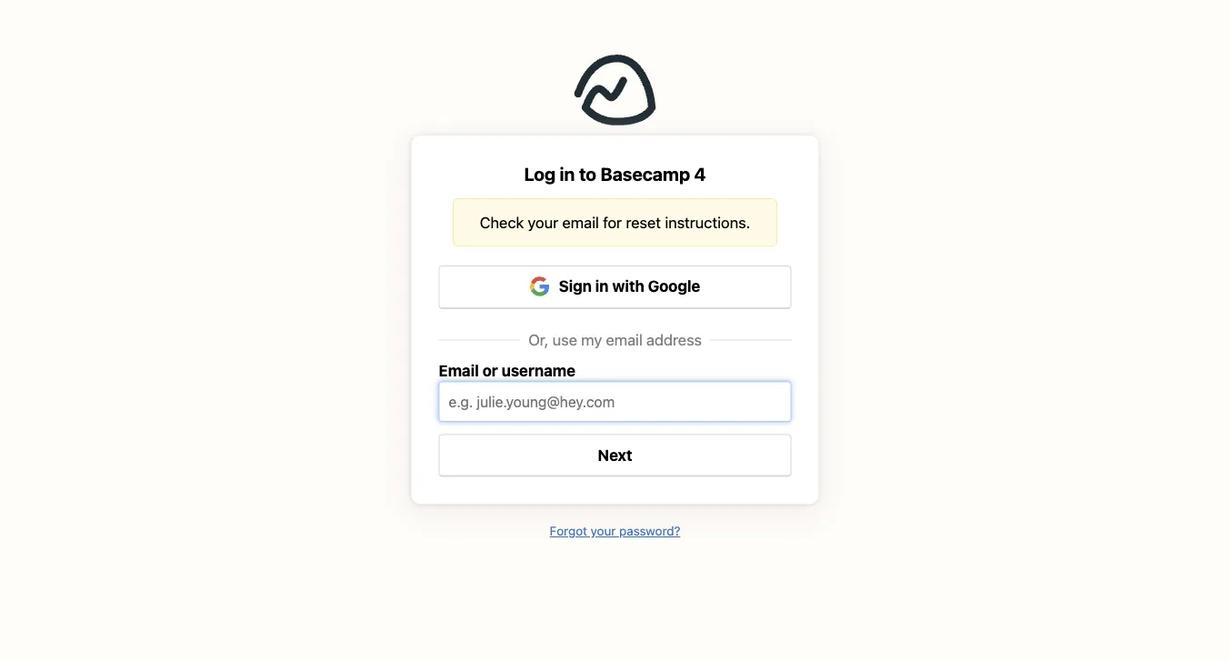 Task type: vqa. For each thing, say whether or not it's contained in the screenshot.
the 4 at top
yes



Task type: locate. For each thing, give the bounding box(es) containing it.
1 horizontal spatial in
[[596, 277, 609, 295]]

1 vertical spatial email
[[606, 330, 643, 348]]

0 horizontal spatial in
[[560, 163, 575, 184]]

forgot
[[550, 524, 587, 538]]

basecamp
[[601, 163, 690, 184]]

1 vertical spatial your
[[591, 524, 616, 538]]

next button
[[439, 434, 792, 477]]

next
[[598, 446, 633, 464]]

use
[[553, 330, 577, 348]]

sign in with google
[[555, 277, 701, 295]]

google
[[648, 277, 701, 295]]

1 horizontal spatial your
[[591, 524, 616, 538]]

your for forgot
[[591, 524, 616, 538]]

1 horizontal spatial email
[[606, 330, 643, 348]]

your right check
[[528, 213, 559, 231]]

0 horizontal spatial email
[[563, 213, 599, 231]]

your
[[528, 213, 559, 231], [591, 524, 616, 538]]

0 vertical spatial in
[[560, 163, 575, 184]]

email left for
[[563, 213, 599, 231]]

email right my
[[606, 330, 643, 348]]

or
[[483, 361, 498, 380]]

in left with
[[596, 277, 609, 295]]

in
[[560, 163, 575, 184], [596, 277, 609, 295]]

0 horizontal spatial your
[[528, 213, 559, 231]]

in inside button
[[596, 277, 609, 295]]

in left the to
[[560, 163, 575, 184]]

0 vertical spatial your
[[528, 213, 559, 231]]

email
[[563, 213, 599, 231], [606, 330, 643, 348]]

password?
[[619, 524, 681, 538]]

your right forgot
[[591, 524, 616, 538]]

my
[[581, 330, 602, 348]]

4
[[694, 163, 706, 184]]

1 vertical spatial in
[[596, 277, 609, 295]]

sign in with google button
[[439, 266, 792, 309]]



Task type: describe. For each thing, give the bounding box(es) containing it.
check
[[480, 213, 524, 231]]

instructions.
[[665, 213, 751, 231]]

Email or username text field
[[439, 382, 792, 422]]

to
[[579, 163, 597, 184]]

username
[[502, 361, 576, 380]]

check your email for reset instructions.
[[480, 213, 751, 231]]

forgot your password? link
[[550, 524, 681, 538]]

forgot your password?
[[550, 524, 681, 538]]

with
[[612, 277, 645, 295]]

reset
[[626, 213, 661, 231]]

email
[[439, 361, 479, 380]]

0 vertical spatial email
[[563, 213, 599, 231]]

log
[[524, 163, 556, 184]]

address
[[647, 330, 702, 348]]

your for check
[[528, 213, 559, 231]]

sign
[[559, 277, 592, 295]]

email or username
[[439, 361, 576, 380]]

in for sign
[[596, 277, 609, 295]]

for
[[603, 213, 622, 231]]

or,
[[529, 330, 549, 348]]

log in to basecamp 4
[[524, 163, 706, 184]]

in for log
[[560, 163, 575, 184]]

or, use my email address
[[529, 330, 702, 348]]

google image
[[527, 274, 552, 299]]



